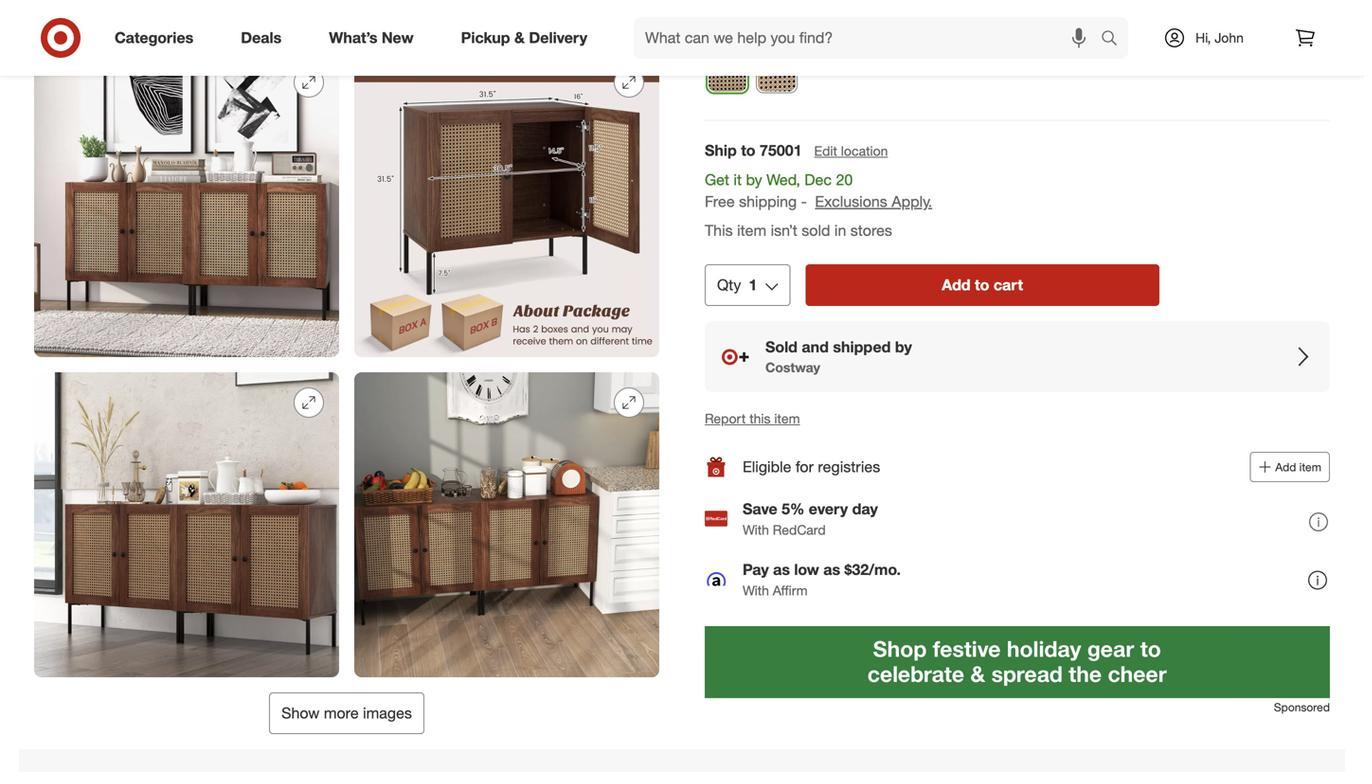 Task type: describe. For each thing, give the bounding box(es) containing it.
dec
[[804, 171, 832, 189]]

report
[[705, 410, 746, 427]]

exclusions
[[815, 192, 887, 211]]

by inside get it by wed, dec 20 free shipping - exclusions apply.
[[746, 171, 762, 189]]

save
[[743, 500, 777, 518]]

costway set of 2 rattan buffet sideboard  cabinet cupboard w/adjustable shelf, 3 of 11 image
[[354, 52, 659, 357]]

this
[[705, 221, 733, 240]]

new
[[382, 28, 414, 47]]

pickup & delivery
[[461, 28, 587, 47]]

registries
[[818, 457, 880, 476]]

apply.
[[892, 192, 932, 211]]

hi, john
[[1196, 29, 1244, 46]]

pickup
[[461, 28, 510, 47]]

with inside the save 5% every day with redcard
[[743, 521, 769, 538]]

1
[[749, 276, 757, 294]]

add item button
[[1250, 452, 1330, 482]]

redcard
[[773, 521, 826, 538]]

image gallery element
[[34, 0, 659, 734]]

stores
[[850, 221, 892, 240]]

to for ship
[[741, 141, 756, 160]]

add to cart
[[942, 276, 1023, 294]]

qty 1
[[717, 276, 757, 294]]

deals link
[[225, 17, 305, 59]]

edit
[[814, 143, 837, 159]]

images
[[363, 704, 412, 722]]

sold and shipped by costway
[[765, 338, 912, 376]]

ship
[[705, 141, 737, 160]]

every
[[809, 500, 848, 518]]

&
[[514, 28, 525, 47]]

cart
[[994, 276, 1023, 294]]

john
[[1215, 29, 1244, 46]]

2 as from the left
[[823, 560, 840, 579]]

sold
[[765, 338, 798, 356]]

to for add
[[975, 276, 989, 294]]

location
[[841, 143, 888, 159]]

get
[[705, 171, 729, 189]]

fulfillment region
[[705, 140, 1330, 392]]

ship to 75001
[[705, 141, 802, 160]]

this item isn't sold in stores
[[705, 221, 892, 240]]

for
[[796, 457, 814, 476]]

deals
[[241, 28, 282, 47]]

-
[[801, 192, 807, 211]]

save 5% every day with redcard
[[743, 500, 878, 538]]

qty
[[717, 276, 741, 294]]

pay as low as $32/mo. with affirm
[[743, 560, 901, 599]]

shipped
[[833, 338, 891, 356]]

add for add to cart
[[942, 276, 971, 294]]

what's new
[[329, 28, 414, 47]]

report this item
[[705, 410, 800, 427]]

low
[[794, 560, 819, 579]]

sold
[[802, 221, 830, 240]]

sponsored
[[1274, 700, 1330, 714]]

search button
[[1092, 17, 1138, 63]]

costway set of 2 rattan buffet sideboard  cabinet cupboard w/adjustable shelf, 1 of 11 image
[[34, 0, 659, 37]]

what's new link
[[313, 17, 437, 59]]

this
[[749, 410, 771, 427]]

What can we help you find? suggestions appear below search field
[[634, 17, 1105, 59]]



Task type: vqa. For each thing, say whether or not it's contained in the screenshot.
"by" in the SOLD AND SHIPPED BY COSTWAY
yes



Task type: locate. For each thing, give the bounding box(es) containing it.
1 vertical spatial to
[[975, 276, 989, 294]]

affirm
[[773, 582, 808, 599]]

1 horizontal spatial by
[[895, 338, 912, 356]]

with
[[743, 521, 769, 538], [743, 582, 769, 599]]

0 vertical spatial to
[[741, 141, 756, 160]]

0 vertical spatial add
[[942, 276, 971, 294]]

show more images
[[281, 704, 412, 722]]

costway set of 2 rattan buffet sideboard  cabinet cupboard w/adjustable shelf, 5 of 11 image
[[354, 372, 659, 677]]

it
[[734, 171, 742, 189]]

with inside pay as low as $32/mo. with affirm
[[743, 582, 769, 599]]

item inside fulfillment region
[[737, 221, 767, 240]]

0 vertical spatial with
[[743, 521, 769, 538]]

2 with from the top
[[743, 582, 769, 599]]

with down save
[[743, 521, 769, 538]]

walnut image
[[708, 53, 747, 92]]

to left cart
[[975, 276, 989, 294]]

show
[[281, 704, 320, 722]]

wed,
[[766, 171, 800, 189]]

and
[[802, 338, 829, 356]]

1 horizontal spatial as
[[823, 560, 840, 579]]

add for add item
[[1275, 460, 1296, 474]]

edit location button
[[813, 141, 889, 162]]

with down pay
[[743, 582, 769, 599]]

categories
[[115, 28, 193, 47]]

2 vertical spatial item
[[1299, 460, 1321, 474]]

free
[[705, 192, 735, 211]]

as
[[773, 560, 790, 579], [823, 560, 840, 579]]

add item
[[1275, 460, 1321, 474]]

0 vertical spatial by
[[746, 171, 762, 189]]

what's
[[329, 28, 377, 47]]

item for this
[[737, 221, 767, 240]]

by
[[746, 171, 762, 189], [895, 338, 912, 356]]

costway set of 2 rattan buffet sideboard  cabinet cupboard w/adjustable shelf, 2 of 11 image
[[34, 52, 339, 357]]

add to cart button
[[805, 264, 1159, 306]]

5%
[[782, 500, 805, 518]]

item inside report this item button
[[774, 410, 800, 427]]

item
[[737, 221, 767, 240], [774, 410, 800, 427], [1299, 460, 1321, 474]]

1 vertical spatial item
[[774, 410, 800, 427]]

add
[[942, 276, 971, 294], [1275, 460, 1296, 474]]

color
[[705, 20, 739, 39]]

exclusions apply. link
[[815, 192, 932, 211]]

show more images button
[[269, 692, 424, 734]]

report this item button
[[705, 409, 800, 428]]

edit location
[[814, 143, 888, 159]]

20
[[836, 171, 853, 189]]

0 horizontal spatial add
[[942, 276, 971, 294]]

75001
[[760, 141, 802, 160]]

0 horizontal spatial item
[[737, 221, 767, 240]]

pay
[[743, 560, 769, 579]]

day
[[852, 500, 878, 518]]

by right it
[[746, 171, 762, 189]]

as right low
[[823, 560, 840, 579]]

0 horizontal spatial as
[[773, 560, 790, 579]]

0 vertical spatial item
[[737, 221, 767, 240]]

2 horizontal spatial item
[[1299, 460, 1321, 474]]

eligible
[[743, 457, 791, 476]]

costway set of 2 rattan buffet sideboard  cabinet cupboard w/adjustable shelf, 4 of 11 image
[[34, 372, 339, 677]]

search
[[1092, 30, 1138, 49]]

costway
[[765, 359, 820, 376]]

by inside sold and shipped by costway
[[895, 338, 912, 356]]

pickup & delivery link
[[445, 17, 611, 59]]

walnut
[[746, 20, 794, 39]]

1 as from the left
[[773, 560, 790, 579]]

to
[[741, 141, 756, 160], [975, 276, 989, 294]]

oak image
[[757, 53, 797, 92]]

0 horizontal spatial by
[[746, 171, 762, 189]]

as up affirm
[[773, 560, 790, 579]]

hi,
[[1196, 29, 1211, 46]]

eligible for registries
[[743, 457, 880, 476]]

to inside button
[[975, 276, 989, 294]]

0 horizontal spatial to
[[741, 141, 756, 160]]

to right ship
[[741, 141, 756, 160]]

add inside button
[[942, 276, 971, 294]]

isn't
[[771, 221, 797, 240]]

$32/mo.
[[845, 560, 901, 579]]

item for add
[[1299, 460, 1321, 474]]

delivery
[[529, 28, 587, 47]]

more
[[324, 704, 359, 722]]

1 vertical spatial by
[[895, 338, 912, 356]]

color walnut
[[705, 20, 794, 39]]

1 with from the top
[[743, 521, 769, 538]]

1 horizontal spatial add
[[1275, 460, 1296, 474]]

add inside button
[[1275, 460, 1296, 474]]

get it by wed, dec 20 free shipping - exclusions apply.
[[705, 171, 932, 211]]

item inside add item button
[[1299, 460, 1321, 474]]

1 vertical spatial add
[[1275, 460, 1296, 474]]

advertisement region
[[705, 626, 1330, 698]]

1 horizontal spatial item
[[774, 410, 800, 427]]

1 vertical spatial with
[[743, 582, 769, 599]]

categories link
[[99, 17, 217, 59]]

in
[[834, 221, 846, 240]]

by right shipped at the top right of page
[[895, 338, 912, 356]]

shipping
[[739, 192, 797, 211]]

1 horizontal spatial to
[[975, 276, 989, 294]]



